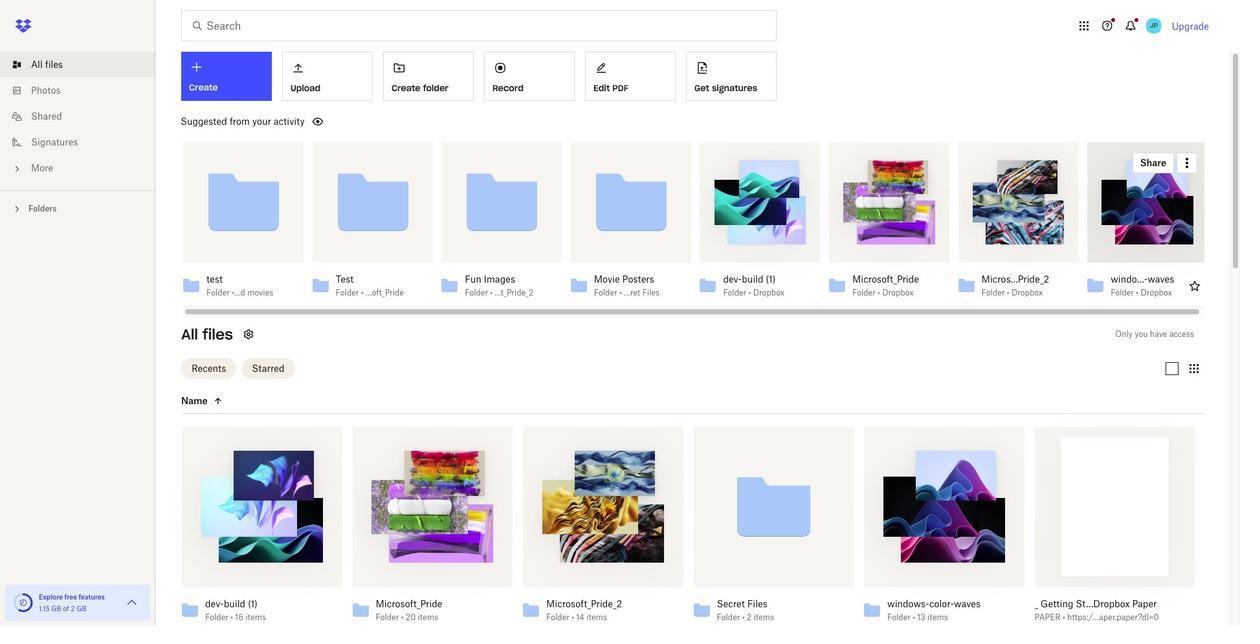 Task type: locate. For each thing, give the bounding box(es) containing it.
test
[[207, 274, 223, 285]]

all files
[[31, 59, 63, 70], [181, 326, 233, 344]]

0 horizontal spatial all files
[[31, 59, 63, 70]]

dropbox inside micros…pride_2 folder • dropbox
[[1012, 288, 1043, 298]]

• inside microsoft_pride_2 folder • 14 items
[[572, 613, 574, 623]]

files
[[643, 288, 660, 298], [748, 599, 768, 610]]

files up photos
[[45, 59, 63, 70]]

1 vertical spatial waves
[[954, 599, 981, 610]]

gb
[[51, 605, 61, 613], [77, 605, 87, 613]]

0 vertical spatial microsoft_pride button
[[853, 274, 921, 286]]

microsoft_pride button
[[853, 274, 921, 286], [376, 599, 484, 610]]

1 horizontal spatial files
[[203, 326, 233, 344]]

dropbox image
[[10, 13, 36, 39]]

0 horizontal spatial dev-build (1) button
[[205, 599, 314, 610]]

get
[[695, 83, 710, 94]]

0 horizontal spatial create
[[189, 82, 218, 93]]

folders button
[[0, 199, 155, 218]]

waves right 'windows-'
[[954, 599, 981, 610]]

secret files button
[[717, 599, 825, 610]]

3 share button from the left
[[487, 153, 528, 174]]

1 horizontal spatial dev-build (1) button
[[723, 274, 792, 286]]

gb down features
[[77, 605, 87, 613]]

files
[[45, 59, 63, 70], [203, 326, 233, 344]]

all files link
[[10, 52, 155, 78]]

micros…pride_2 button
[[982, 274, 1051, 286]]

14
[[576, 613, 585, 623]]

dropbox inside microsoft_pride folder • dropbox
[[883, 288, 914, 298]]

items inside windows-color-waves folder • 13 items
[[928, 613, 948, 623]]

0 horizontal spatial files
[[45, 59, 63, 70]]

1 vertical spatial build
[[224, 599, 245, 610]]

•
[[361, 288, 364, 298], [490, 288, 493, 298], [620, 288, 622, 298], [749, 288, 751, 298], [878, 288, 881, 298], [1007, 288, 1010, 298], [1136, 288, 1139, 298], [231, 613, 233, 623], [401, 613, 404, 623], [572, 613, 574, 623], [742, 613, 745, 623], [913, 613, 916, 623], [1063, 613, 1066, 623]]

list
[[0, 44, 155, 190]]

jp
[[1150, 21, 1158, 30]]

0 vertical spatial build
[[742, 274, 764, 285]]

1 vertical spatial files
[[748, 599, 768, 610]]

name button
[[181, 393, 290, 409]]

1 vertical spatial files
[[203, 326, 233, 344]]

1 horizontal spatial waves
[[1148, 274, 1175, 285]]

0 vertical spatial dev-
[[723, 274, 742, 285]]

files down "posters"
[[643, 288, 660, 298]]

2 inside secret files folder • 2 items
[[747, 613, 752, 623]]

4 folder • dropbox button from the left
[[1111, 288, 1180, 298]]

1 folder • dropbox button from the left
[[723, 288, 792, 298]]

dropbox inside dev-build (1) folder • dropbox
[[753, 288, 785, 298]]

2
[[71, 605, 75, 613], [747, 613, 752, 623]]

jp button
[[1144, 16, 1165, 36]]

of
[[63, 605, 69, 613]]

record button
[[484, 52, 575, 101]]

_ getting st…dropbox paper button
[[1035, 599, 1162, 610]]

from
[[230, 116, 250, 127]]

6 share button from the left
[[1004, 153, 1045, 174]]

create for create
[[189, 82, 218, 93]]

1 vertical spatial microsoft_pride button
[[376, 599, 484, 610]]

items down secret files button
[[754, 613, 774, 623]]

windo…-waves folder • dropbox
[[1111, 274, 1175, 298]]

folder inside microsoft_pride folder • dropbox
[[853, 288, 876, 298]]

4 share from the left
[[753, 157, 779, 168]]

0 horizontal spatial dev-
[[205, 599, 224, 610]]

dev- inside dev-build (1) folder • 16 items
[[205, 599, 224, 610]]

folder inside the test folder • …oft_pride
[[336, 288, 359, 298]]

activity
[[274, 116, 305, 127]]

0 vertical spatial all
[[31, 59, 43, 70]]

folder •…d movies button
[[207, 288, 275, 298]]

posters
[[623, 274, 654, 285]]

0 vertical spatial dev-build (1) button
[[723, 274, 792, 286]]

5 items from the left
[[928, 613, 948, 623]]

build inside dev-build (1) folder • 16 items
[[224, 599, 245, 610]]

build
[[742, 274, 764, 285], [224, 599, 245, 610]]

4 items from the left
[[754, 613, 774, 623]]

create left "folder"
[[392, 83, 421, 94]]

items right 16
[[246, 613, 266, 623]]

1 horizontal spatial microsoft_pride button
[[853, 274, 921, 286]]

2 items from the left
[[418, 613, 438, 623]]

free
[[64, 594, 77, 601]]

0 horizontal spatial build
[[224, 599, 245, 610]]

signatures
[[712, 83, 758, 94]]

features
[[79, 594, 105, 601]]

microsoft_pride inside row
[[376, 599, 443, 610]]

7 share from the left
[[1141, 157, 1167, 168]]

dev- inside dev-build (1) folder • dropbox
[[723, 274, 742, 285]]

items inside microsoft_pride folder • 20 items
[[418, 613, 438, 623]]

• inside secret files folder • 2 items
[[742, 613, 745, 623]]

dropbox inside the windo…-waves folder • dropbox
[[1141, 288, 1172, 298]]

2 folder • dropbox button from the left
[[853, 288, 921, 298]]

0 horizontal spatial waves
[[954, 599, 981, 610]]

1 horizontal spatial all
[[181, 326, 198, 344]]

• inside micros…pride_2 folder • dropbox
[[1007, 288, 1010, 298]]

more
[[31, 163, 53, 174]]

create up suggested
[[189, 82, 218, 93]]

1 vertical spatial (1)
[[248, 599, 258, 610]]

dev-
[[723, 274, 742, 285], [205, 599, 224, 610]]

1 horizontal spatial build
[[742, 274, 764, 285]]

all files inside all files link
[[31, 59, 63, 70]]

dropbox
[[753, 288, 785, 298], [883, 288, 914, 298], [1012, 288, 1043, 298], [1141, 288, 1172, 298]]

folder inside secret files folder • 2 items
[[717, 613, 740, 623]]

get signatures
[[695, 83, 758, 94]]

1 horizontal spatial microsoft_pride
[[853, 274, 919, 285]]

share
[[236, 157, 262, 168], [365, 157, 391, 168], [494, 157, 521, 168], [753, 157, 779, 168], [882, 157, 908, 168], [1011, 157, 1038, 168], [1141, 157, 1167, 168]]

st…dropbox
[[1076, 599, 1130, 610]]

1 horizontal spatial 2
[[747, 613, 752, 623]]

all files up recents
[[181, 326, 233, 344]]

access
[[1170, 330, 1195, 339]]

2 share from the left
[[365, 157, 391, 168]]

edit pdf button
[[585, 52, 676, 101]]

pdf
[[613, 83, 629, 94]]

1 horizontal spatial (1)
[[766, 274, 776, 285]]

1 vertical spatial all
[[181, 326, 198, 344]]

3 items from the left
[[587, 613, 607, 623]]

0 vertical spatial all files
[[31, 59, 63, 70]]

all files list item
[[0, 52, 155, 78]]

all up photos
[[31, 59, 43, 70]]

1.15
[[39, 605, 50, 613]]

explore free features 1.15 gb of 2 gb
[[39, 594, 105, 613]]

microsoft_pride button inside row
[[376, 599, 484, 610]]

0 vertical spatial waves
[[1148, 274, 1175, 285]]

create inside button
[[392, 83, 421, 94]]

create inside dropdown button
[[189, 82, 218, 93]]

1 vertical spatial dev-
[[205, 599, 224, 610]]

1 share button from the left
[[228, 153, 270, 174]]

share for test
[[236, 157, 262, 168]]

items right 20
[[418, 613, 438, 623]]

all up recents
[[181, 326, 198, 344]]

• inside _ getting st…dropbox paper paper • https:/…aper.paper?dl=0
[[1063, 613, 1066, 623]]

2 dropbox from the left
[[883, 288, 914, 298]]

(1) inside dev-build (1) folder • 16 items
[[248, 599, 258, 610]]

4 share button from the left
[[745, 153, 787, 174]]

share button for test
[[357, 153, 399, 174]]

1 vertical spatial all files
[[181, 326, 233, 344]]

1 horizontal spatial all files
[[181, 326, 233, 344]]

share for microsoft_pride
[[882, 157, 908, 168]]

folder inside dev-build (1) folder • 16 items
[[205, 613, 228, 623]]

1 dropbox from the left
[[753, 288, 785, 298]]

share button for test
[[228, 153, 270, 174]]

0 horizontal spatial files
[[643, 288, 660, 298]]

items down microsoft_pride_2 button
[[587, 613, 607, 623]]

0 vertical spatial (1)
[[766, 274, 776, 285]]

3 folder • dropbox button from the left
[[982, 288, 1051, 298]]

13
[[918, 613, 926, 623]]

share button for microsoft_pride
[[874, 153, 916, 174]]

2 down secret files button
[[747, 613, 752, 623]]

0 vertical spatial files
[[643, 288, 660, 298]]

files inside "list item"
[[45, 59, 63, 70]]

5 share button from the left
[[874, 153, 916, 174]]

• inside fun images folder • …t_pride_2
[[490, 288, 493, 298]]

build inside dev-build (1) folder • dropbox
[[742, 274, 764, 285]]

items
[[246, 613, 266, 623], [418, 613, 438, 623], [587, 613, 607, 623], [754, 613, 774, 623], [928, 613, 948, 623]]

folder inside 'test folder •…d movies'
[[207, 288, 230, 298]]

folder • dropbox button for dev-
[[723, 288, 792, 298]]

• inside movie posters folder • …ret files
[[620, 288, 622, 298]]

folder, microsoft_pride_2 row
[[518, 427, 683, 627]]

more image
[[10, 163, 23, 175]]

items inside microsoft_pride_2 folder • 14 items
[[587, 613, 607, 623]]

microsoft_pride_2 button
[[546, 599, 655, 610]]

1 horizontal spatial create
[[392, 83, 421, 94]]

1 share from the left
[[236, 157, 262, 168]]

0 horizontal spatial microsoft_pride
[[376, 599, 443, 610]]

5 share from the left
[[882, 157, 908, 168]]

4 dropbox from the left
[[1141, 288, 1172, 298]]

2 share button from the left
[[357, 153, 399, 174]]

1 horizontal spatial dev-
[[723, 274, 742, 285]]

signatures
[[31, 137, 78, 148]]

(1) for dev-build (1) folder • 16 items
[[248, 599, 258, 610]]

items down windows-color-waves button
[[928, 613, 948, 623]]

1 horizontal spatial files
[[748, 599, 768, 610]]

3 dropbox from the left
[[1012, 288, 1043, 298]]

folder
[[207, 288, 230, 298], [336, 288, 359, 298], [465, 288, 488, 298], [594, 288, 617, 298], [723, 288, 747, 298], [853, 288, 876, 298], [982, 288, 1005, 298], [1111, 288, 1134, 298], [205, 613, 228, 623], [376, 613, 399, 623], [546, 613, 570, 623], [717, 613, 740, 623], [888, 613, 911, 623]]

1 horizontal spatial gb
[[77, 605, 87, 613]]

share for micros…pride_2
[[1011, 157, 1038, 168]]

fun images button
[[465, 274, 534, 286]]

…oft_pride
[[366, 288, 404, 298]]

secret files folder • 2 items
[[717, 599, 774, 623]]

files right secret
[[748, 599, 768, 610]]

(1) inside dev-build (1) folder • dropbox
[[766, 274, 776, 285]]

0 horizontal spatial all
[[31, 59, 43, 70]]

all inside all files link
[[31, 59, 43, 70]]

microsoft_pride
[[853, 274, 919, 285], [376, 599, 443, 610]]

folder, secret files row
[[689, 427, 854, 627]]

1 vertical spatial microsoft_pride
[[376, 599, 443, 610]]

dev-build (1) button for dev-build (1) folder • dropbox
[[723, 274, 792, 286]]

0 horizontal spatial gb
[[51, 605, 61, 613]]

dev-build (1) button inside row
[[205, 599, 314, 610]]

files inside secret files folder • 2 items
[[748, 599, 768, 610]]

build for dev-build (1) folder • 16 items
[[224, 599, 245, 610]]

waves up have
[[1148, 274, 1175, 285]]

edit pdf
[[594, 83, 629, 94]]

files left folder settings icon in the left of the page
[[203, 326, 233, 344]]

folder inside microsoft_pride_2 folder • 14 items
[[546, 613, 570, 623]]

6 share from the left
[[1011, 157, 1038, 168]]

1 items from the left
[[246, 613, 266, 623]]

windows-
[[888, 599, 930, 610]]

0 horizontal spatial (1)
[[248, 599, 258, 610]]

share button for fun images
[[487, 153, 528, 174]]

• inside dev-build (1) folder • 16 items
[[231, 613, 233, 623]]

3 share from the left
[[494, 157, 521, 168]]

folder • dropbox button for micros…pride_2
[[982, 288, 1051, 298]]

folder • …t_pride_2 button
[[465, 288, 534, 298]]

recents button
[[181, 358, 236, 379]]

0 horizontal spatial microsoft_pride button
[[376, 599, 484, 610]]

2 right the of
[[71, 605, 75, 613]]

waves
[[1148, 274, 1175, 285], [954, 599, 981, 610]]

paper
[[1133, 599, 1157, 610]]

all files up photos
[[31, 59, 63, 70]]

folder • dropbox button
[[723, 288, 792, 298], [853, 288, 921, 298], [982, 288, 1051, 298], [1111, 288, 1180, 298]]

create
[[189, 82, 218, 93], [392, 83, 421, 94]]

0 horizontal spatial 2
[[71, 605, 75, 613]]

folder • …oft_pride button
[[336, 288, 404, 298]]

you
[[1135, 330, 1148, 339]]

folder inside windows-color-waves folder • 13 items
[[888, 613, 911, 623]]

test
[[336, 274, 354, 285]]

test button
[[207, 274, 275, 286]]

gb left the of
[[51, 605, 61, 613]]

0 vertical spatial files
[[45, 59, 63, 70]]

0 vertical spatial microsoft_pride
[[853, 274, 919, 285]]

1 vertical spatial dev-build (1) button
[[205, 599, 314, 610]]

only
[[1116, 330, 1133, 339]]



Task type: vqa. For each thing, say whether or not it's contained in the screenshot.
Get started 'link'
no



Task type: describe. For each thing, give the bounding box(es) containing it.
only you have access
[[1116, 330, 1195, 339]]

upload button
[[282, 52, 373, 101]]

Search in folder "Dropbox" text field
[[207, 18, 750, 34]]

folder, windows-color-waves row
[[859, 427, 1025, 627]]

• inside windows-color-waves folder • 13 items
[[913, 613, 916, 623]]

folder, microsoft_pride row
[[347, 427, 513, 627]]

movie
[[594, 274, 620, 285]]

create button
[[181, 52, 272, 101]]

getting
[[1041, 599, 1074, 610]]

movies
[[247, 288, 273, 298]]

(1) for dev-build (1) folder • dropbox
[[766, 274, 776, 285]]

movie posters folder • …ret files
[[594, 274, 660, 298]]

https:/…aper.paper?dl=0
[[1068, 613, 1160, 623]]

shared
[[31, 111, 62, 122]]

create folder
[[392, 83, 449, 94]]

windo…-
[[1111, 274, 1148, 285]]

get signatures button
[[686, 52, 777, 101]]

folder inside microsoft_pride folder • 20 items
[[376, 613, 399, 623]]

items inside dev-build (1) folder • 16 items
[[246, 613, 266, 623]]

suggested from your activity
[[181, 116, 305, 127]]

folder inside fun images folder • …t_pride_2
[[465, 288, 488, 298]]

movie posters button
[[594, 274, 663, 286]]

2 gb from the left
[[77, 605, 87, 613]]

waves inside windows-color-waves folder • 13 items
[[954, 599, 981, 610]]

fun
[[465, 274, 481, 285]]

photos
[[31, 85, 61, 96]]

file, _ getting started with dropbox paper.paper row
[[1030, 427, 1195, 627]]

• inside the test folder • …oft_pride
[[361, 288, 364, 298]]

starred
[[252, 363, 285, 374]]

folder inside micros…pride_2 folder • dropbox
[[982, 288, 1005, 298]]

share for dev-build (1)
[[753, 157, 779, 168]]

_
[[1035, 599, 1039, 610]]

edit
[[594, 83, 610, 94]]

dev-build (1) folder • 16 items
[[205, 599, 266, 623]]

windows-color-waves folder • 13 items
[[888, 599, 981, 623]]

micros…pride_2
[[982, 274, 1050, 285]]

dev- for dev-build (1) folder • dropbox
[[723, 274, 742, 285]]

your
[[252, 116, 271, 127]]

20
[[406, 613, 416, 623]]

folder, dev-build (1) row
[[177, 427, 342, 627]]

shared link
[[10, 104, 155, 129]]

recents
[[192, 363, 226, 374]]

• inside dev-build (1) folder • dropbox
[[749, 288, 751, 298]]

7 share button from the left
[[1133, 153, 1175, 174]]

files inside movie posters folder • …ret files
[[643, 288, 660, 298]]

microsoft_pride for microsoft_pride folder • dropbox
[[853, 274, 919, 285]]

upload
[[291, 83, 321, 94]]

folder inside the windo…-waves folder • dropbox
[[1111, 288, 1134, 298]]

dev-build (1) button for dev-build (1) folder • 16 items
[[205, 599, 314, 610]]

16
[[235, 613, 244, 623]]

folder • dropbox button for microsoft_pride
[[853, 288, 921, 298]]

microsoft_pride button for microsoft_pride folder • dropbox
[[853, 274, 921, 286]]

folder
[[423, 83, 449, 94]]

• inside the windo…-waves folder • dropbox
[[1136, 288, 1139, 298]]

share button for micros…pride_2
[[1004, 153, 1045, 174]]

waves inside the windo…-waves folder • dropbox
[[1148, 274, 1175, 285]]

2 inside the explore free features 1.15 gb of 2 gb
[[71, 605, 75, 613]]

folder • …ret files button
[[594, 288, 663, 298]]

record
[[493, 83, 524, 94]]

explore
[[39, 594, 63, 601]]

have
[[1150, 330, 1168, 339]]

photos link
[[10, 78, 155, 104]]

share for fun images
[[494, 157, 521, 168]]

micros…pride_2 folder • dropbox
[[982, 274, 1050, 298]]

images
[[484, 274, 515, 285]]

test folder •…d movies
[[207, 274, 273, 298]]

share button for dev-build (1)
[[745, 153, 787, 174]]

microsoft_pride folder • dropbox
[[853, 274, 919, 298]]

microsoft_pride_2
[[546, 599, 622, 610]]

folder • dropbox button for windo…-
[[1111, 288, 1180, 298]]

microsoft_pride folder • 20 items
[[376, 599, 443, 623]]

items inside secret files folder • 2 items
[[754, 613, 774, 623]]

microsoft_pride_2 folder • 14 items
[[546, 599, 622, 623]]

name
[[181, 395, 208, 406]]

color-
[[930, 599, 954, 610]]

starred button
[[242, 358, 295, 379]]

folder inside dev-build (1) folder • dropbox
[[723, 288, 747, 298]]

quota usage element
[[13, 593, 34, 614]]

share for test
[[365, 157, 391, 168]]

folder settings image
[[241, 327, 256, 342]]

• inside microsoft_pride folder • 20 items
[[401, 613, 404, 623]]

…t_pride_2
[[495, 288, 534, 298]]

windows-color-waves button
[[888, 599, 996, 610]]

• inside microsoft_pride folder • dropbox
[[878, 288, 881, 298]]

folder inside movie posters folder • …ret files
[[594, 288, 617, 298]]

test folder • …oft_pride
[[336, 274, 404, 298]]

list containing all files
[[0, 44, 155, 190]]

dev- for dev-build (1) folder • 16 items
[[205, 599, 224, 610]]

test button
[[336, 274, 404, 286]]

…ret
[[624, 288, 640, 298]]

dev-build (1) folder • dropbox
[[723, 274, 785, 298]]

secret
[[717, 599, 745, 610]]

create folder button
[[383, 52, 474, 101]]

paper
[[1035, 613, 1061, 623]]

create for create folder
[[392, 83, 421, 94]]

suggested
[[181, 116, 227, 127]]

folders
[[28, 204, 57, 214]]

signatures link
[[10, 129, 155, 155]]

windo…-waves button
[[1111, 274, 1180, 286]]

microsoft_pride for microsoft_pride folder • 20 items
[[376, 599, 443, 610]]

build for dev-build (1) folder • dropbox
[[742, 274, 764, 285]]

1 gb from the left
[[51, 605, 61, 613]]

microsoft_pride button for microsoft_pride folder • 20 items
[[376, 599, 484, 610]]

upgrade
[[1172, 20, 1209, 31]]

upgrade link
[[1172, 20, 1209, 31]]



